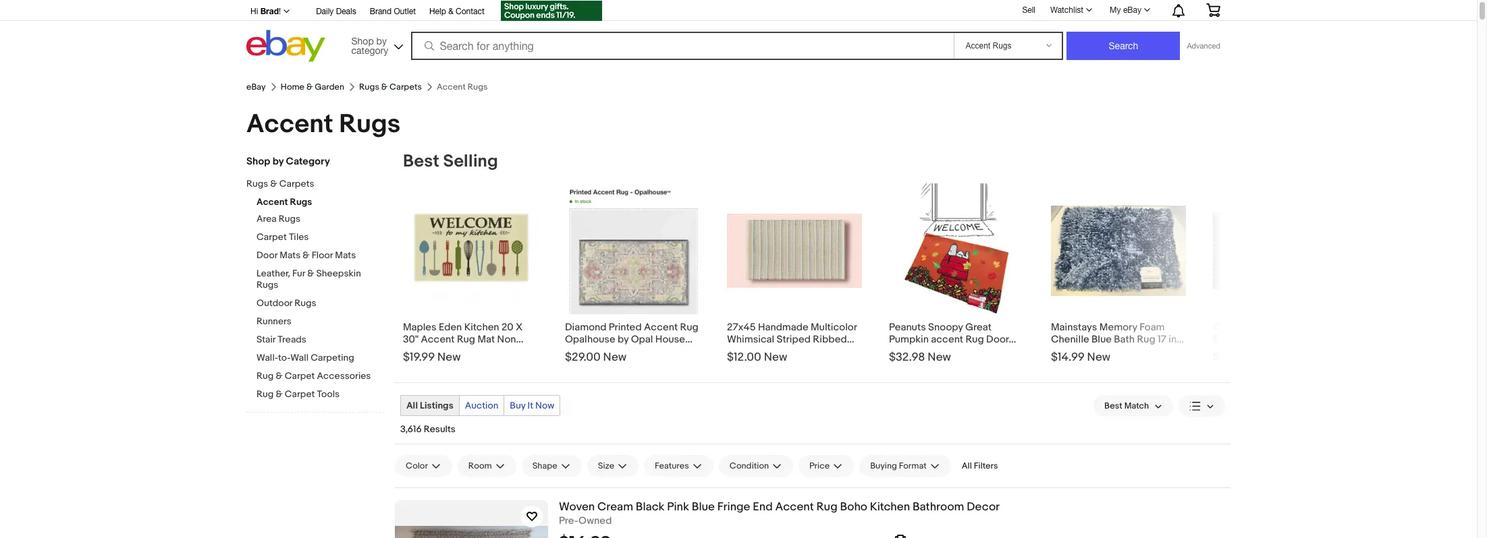 Task type: describe. For each thing, give the bounding box(es) containing it.
ebay inside my ebay link
[[1124, 5, 1142, 15]]

results
[[424, 424, 456, 436]]

best for best match
[[1105, 401, 1123, 412]]

diamond printed accent rug opalhouse by opal house 2'1" '9" (27in x 45in)
[[565, 321, 699, 359]]

new for $12.00 new
[[764, 351, 788, 365]]

rug & carpet tools link
[[257, 389, 385, 402]]

multicolor
[[811, 321, 857, 334]]

ribbed
[[813, 334, 847, 346]]

new for $14.99 new
[[1088, 351, 1111, 365]]

rugs down rugs & carpets
[[339, 109, 401, 140]]

watchlist link
[[1043, 2, 1099, 18]]

1 vertical spatial ebay
[[247, 82, 266, 93]]

rug inside woven cream black pink blue fringe end accent rug boho kitchen bathroom decor pre-owned
[[817, 501, 838, 515]]

peanuts
[[890, 321, 927, 334]]

peanuts snoopy great pumpkin accent rug door carpet 20in x32in image
[[905, 184, 1010, 319]]

shop by category banner
[[243, 0, 1231, 66]]

$32.98
[[890, 351, 926, 365]]

help & contact
[[430, 7, 485, 16]]

woven cream black pink blue fringe end accent rug boho kitchen bathroom decor pre-owned
[[559, 501, 1000, 528]]

$12.00 new
[[727, 351, 788, 365]]

wall-
[[257, 353, 278, 364]]

shop for shop by category
[[247, 155, 270, 168]]

carpets for rugs & carpets accent rugs area rugs carpet tiles door mats & floor mats leather, fur & sheepskin rugs outdoor rugs runners stair treads wall-to-wall carpeting rug & carpet accessories rug & carpet tools
[[279, 178, 314, 190]]

$19.99
[[403, 351, 435, 365]]

$14.99
[[1052, 351, 1085, 365]]

best match button
[[1094, 396, 1174, 417]]

sell
[[1023, 5, 1036, 15]]

blue for chenille
[[1092, 334, 1112, 346]]

all for all filters
[[962, 461, 973, 472]]

carpet inside peanuts snoopy great pumpkin accent rug door carpet 20in x32in
[[890, 346, 922, 359]]

shape
[[533, 461, 558, 472]]

auction link
[[460, 396, 504, 416]]

rug inside peanuts snoopy great pumpkin accent rug door carpet 20in x32in
[[966, 334, 985, 346]]

pink
[[667, 501, 690, 515]]

memory
[[1100, 321, 1138, 334]]

Search for anything text field
[[413, 33, 952, 59]]

accent inside woven cream black pink blue fringe end accent rug boho kitchen bathroom decor pre-owned
[[776, 501, 814, 515]]

get the coupon image
[[501, 1, 602, 21]]

all filters button
[[957, 456, 1004, 478]]

best match
[[1105, 401, 1150, 412]]

diamond printed accent rug opalhouse by opal house 2'1" '9" (27in x 45in) image
[[565, 188, 700, 315]]

mainstays memory foam chenille blue bath rug 17 in in link
[[1052, 319, 1187, 359]]

brand outlet
[[370, 7, 416, 16]]

new for $32.98 new
[[928, 351, 952, 365]]

brad
[[260, 6, 279, 16]]

format
[[900, 461, 927, 472]]

17
[[1158, 334, 1167, 346]]

-
[[784, 346, 788, 359]]

help
[[430, 7, 446, 16]]

room
[[469, 461, 492, 472]]

best for best selling
[[403, 151, 440, 172]]

in
[[1052, 346, 1060, 359]]

best selling main content
[[395, 151, 1365, 539]]

condition
[[730, 461, 769, 472]]

watchlist
[[1051, 5, 1084, 15]]

buying format
[[871, 461, 927, 472]]

accent
[[932, 334, 964, 346]]

door inside rugs & carpets accent rugs area rugs carpet tiles door mats & floor mats leather, fur & sheepskin rugs outdoor rugs runners stair treads wall-to-wall carpeting rug & carpet accessories rug & carpet tools
[[257, 250, 278, 261]]

rugs up runners link
[[295, 298, 317, 309]]

wall-to-wall carpeting link
[[257, 353, 385, 365]]

woven
[[559, 501, 595, 515]]

brand
[[370, 7, 392, 16]]

buying format button
[[860, 456, 951, 478]]

shop by category
[[247, 155, 330, 168]]

color
[[406, 461, 428, 472]]

shape button
[[522, 456, 582, 478]]

bathroom
[[913, 501, 965, 515]]

by for category
[[273, 155, 284, 168]]

great
[[966, 321, 992, 334]]

by for category
[[377, 35, 387, 46]]

sheepskin
[[316, 268, 361, 280]]

carpeting
[[311, 353, 354, 364]]

leather, fur & sheepskin rugs link
[[257, 268, 385, 292]]

to-
[[278, 353, 291, 364]]

listings
[[420, 401, 454, 412]]

rug inside mainstays memory foam chenille blue bath rug 17 in in
[[1138, 334, 1156, 346]]

opal
[[631, 334, 653, 346]]

accent up 'shop by category'
[[247, 109, 333, 140]]

category
[[352, 45, 388, 56]]

pumpkin
[[890, 334, 929, 346]]

$32.98 new
[[890, 351, 952, 365]]

0 vertical spatial rugs & carpets link
[[359, 82, 422, 93]]

rugs up the area
[[247, 178, 268, 190]]

27x45 handmade multicolor whimsical striped ribbed accent rug - pillowfort
[[727, 321, 857, 359]]

home & garden link
[[281, 82, 345, 93]]

$29.00
[[565, 351, 601, 365]]

3,616
[[401, 424, 422, 436]]

chenille
[[1052, 334, 1090, 346]]

stair treads link
[[257, 334, 385, 347]]

color button
[[395, 456, 452, 478]]

3,616 results
[[401, 424, 456, 436]]

$28.50
[[1214, 351, 1250, 365]]

area
[[257, 213, 277, 225]]

carpet tiles link
[[257, 232, 385, 244]]

carpet down wall
[[285, 371, 315, 382]]

new for $19.99 new
[[438, 351, 461, 365]]

carpets for rugs & carpets
[[390, 82, 422, 93]]

fur
[[292, 268, 305, 280]]

rugs up outdoor
[[257, 280, 279, 291]]

45in)
[[627, 346, 650, 359]]

shop by category button
[[345, 30, 406, 59]]

carpet down the area
[[257, 232, 287, 243]]

kitchen
[[870, 501, 910, 515]]

cream
[[598, 501, 634, 515]]

match
[[1125, 401, 1150, 412]]

rug inside "27x45 handmade multicolor whimsical striped ribbed accent rug - pillowfort"
[[764, 346, 782, 359]]



Task type: locate. For each thing, give the bounding box(es) containing it.
door mats & floor mats link
[[257, 250, 385, 263]]

tools
[[317, 389, 340, 401]]

selling
[[443, 151, 498, 172]]

27x45
[[727, 321, 756, 334]]

2 horizontal spatial by
[[618, 334, 629, 346]]

1 vertical spatial blue
[[692, 501, 715, 515]]

accent inside diamond printed accent rug opalhouse by opal house 2'1" '9" (27in x 45in)
[[644, 321, 678, 334]]

0 vertical spatial ebay
[[1124, 5, 1142, 15]]

1 horizontal spatial by
[[377, 35, 387, 46]]

rug inside diamond printed accent rug opalhouse by opal house 2'1" '9" (27in x 45in)
[[680, 321, 699, 334]]

stair
[[257, 334, 276, 346]]

0 horizontal spatial mats
[[280, 250, 301, 261]]

rugs down category
[[359, 82, 380, 93]]

by left "opal"
[[618, 334, 629, 346]]

5 new from the left
[[1088, 351, 1111, 365]]

all
[[407, 401, 418, 412], [962, 461, 973, 472]]

daily deals link
[[316, 5, 356, 20]]

new for $28.50 new
[[1253, 351, 1276, 365]]

1 horizontal spatial blue
[[1092, 334, 1112, 346]]

1 vertical spatial by
[[273, 155, 284, 168]]

1 horizontal spatial shop
[[352, 35, 374, 46]]

all for all listings
[[407, 401, 418, 412]]

fringe
[[718, 501, 751, 515]]

outdoor
[[257, 298, 293, 309]]

ebay right my
[[1124, 5, 1142, 15]]

carpets inside rugs & carpets accent rugs area rugs carpet tiles door mats & floor mats leather, fur & sheepskin rugs outdoor rugs runners stair treads wall-to-wall carpeting rug & carpet accessories rug & carpet tools
[[279, 178, 314, 190]]

1 vertical spatial shop
[[247, 155, 270, 168]]

buy it now
[[510, 401, 555, 412]]

0 horizontal spatial carpets
[[279, 178, 314, 190]]

handmade
[[758, 321, 809, 334]]

ebay link
[[247, 82, 266, 93]]

auction
[[465, 401, 499, 412]]

accent down 27x45
[[727, 346, 761, 359]]

view: list view image
[[1190, 400, 1215, 414]]

3 new from the left
[[764, 351, 788, 365]]

0 vertical spatial best
[[403, 151, 440, 172]]

carpet down rug & carpet accessories link at the left of the page
[[285, 389, 315, 401]]

door inside peanuts snoopy great pumpkin accent rug door carpet 20in x32in
[[987, 334, 1009, 346]]

all up 3,616
[[407, 401, 418, 412]]

all listings link
[[401, 396, 459, 416]]

best left match
[[1105, 401, 1123, 412]]

runners
[[257, 316, 292, 328]]

size button
[[587, 456, 639, 478]]

account navigation
[[243, 0, 1231, 23]]

by inside shop by category
[[377, 35, 387, 46]]

None submit
[[1067, 32, 1181, 60]]

hi brad !
[[251, 6, 281, 16]]

by left category
[[273, 155, 284, 168]]

new for $29.00 new
[[604, 351, 627, 365]]

new right $14.99
[[1088, 351, 1111, 365]]

best inside dropdown button
[[1105, 401, 1123, 412]]

accent right 'end'
[[776, 501, 814, 515]]

blue right pink
[[692, 501, 715, 515]]

all inside all listings "link"
[[407, 401, 418, 412]]

leather,
[[257, 268, 290, 280]]

diamond printed accent rug opalhouse by opal house 2'1" '9" (27in x 45in) link
[[565, 319, 700, 359]]

1 mats from the left
[[280, 250, 301, 261]]

0 horizontal spatial all
[[407, 401, 418, 412]]

blue for pink
[[692, 501, 715, 515]]

mats up fur
[[280, 250, 301, 261]]

rugs
[[359, 82, 380, 93], [339, 109, 401, 140], [247, 178, 268, 190], [290, 197, 312, 208], [279, 213, 301, 225], [257, 280, 279, 291], [295, 298, 317, 309]]

1 horizontal spatial best
[[1105, 401, 1123, 412]]

filters
[[974, 461, 999, 472]]

2 mats from the left
[[335, 250, 356, 261]]

0 horizontal spatial best
[[403, 151, 440, 172]]

0 horizontal spatial by
[[273, 155, 284, 168]]

door right x32in
[[987, 334, 1009, 346]]

blue inside woven cream black pink blue fringe end accent rug boho kitchen bathroom decor pre-owned
[[692, 501, 715, 515]]

whimsical
[[727, 334, 775, 346]]

features button
[[644, 456, 714, 478]]

shop inside shop by category
[[352, 35, 374, 46]]

rugs up "tiles"
[[279, 213, 301, 225]]

owned
[[579, 515, 612, 528]]

rug & carpet accessories link
[[257, 371, 385, 384]]

new right $19.99
[[438, 351, 461, 365]]

contact
[[456, 7, 485, 16]]

new down striped
[[764, 351, 788, 365]]

blue
[[1092, 334, 1112, 346], [692, 501, 715, 515]]

foam
[[1140, 321, 1165, 334]]

mainstays memory foam chenille blue bath rug 17 in in image
[[1052, 206, 1187, 296]]

door up leather,
[[257, 250, 278, 261]]

end
[[753, 501, 773, 515]]

blue left bath
[[1092, 334, 1112, 346]]

advanced
[[1188, 42, 1221, 50]]

0 horizontal spatial blue
[[692, 501, 715, 515]]

1 vertical spatial all
[[962, 461, 973, 472]]

1 horizontal spatial carpets
[[390, 82, 422, 93]]

home & garden
[[281, 82, 345, 93]]

1 horizontal spatial mats
[[335, 250, 356, 261]]

accent up '45in)'
[[644, 321, 678, 334]]

peanuts snoopy great pumpkin accent rug door carpet 20in x32in
[[890, 321, 1009, 359]]

shop
[[352, 35, 374, 46], [247, 155, 270, 168]]

shop by category
[[352, 35, 388, 56]]

1 vertical spatial carpets
[[279, 178, 314, 190]]

outdoor rugs link
[[257, 298, 385, 311]]

rugs & carpets accent rugs area rugs carpet tiles door mats & floor mats leather, fur & sheepskin rugs outdoor rugs runners stair treads wall-to-wall carpeting rug & carpet accessories rug & carpet tools
[[247, 178, 371, 401]]

my
[[1110, 5, 1122, 15]]

1 new from the left
[[438, 351, 461, 365]]

accent inside "27x45 handmade multicolor whimsical striped ribbed accent rug - pillowfort"
[[727, 346, 761, 359]]

condition button
[[719, 456, 794, 478]]

0 vertical spatial blue
[[1092, 334, 1112, 346]]

peanuts snoopy great pumpkin accent rug door carpet 20in x32in link
[[890, 319, 1025, 359]]

new right $28.50
[[1253, 351, 1276, 365]]

0 vertical spatial by
[[377, 35, 387, 46]]

accent up the area
[[257, 197, 288, 208]]

accessories
[[317, 371, 371, 382]]

0 vertical spatial all
[[407, 401, 418, 412]]

opalhouse
[[565, 334, 616, 346]]

0 vertical spatial carpets
[[390, 82, 422, 93]]

woven cream black pink blue fringe end accent rug boho kitchen bathroom decor link
[[559, 501, 1231, 515]]

maples eden kitchen 20 x 30" accent rug mat non skid slip nylon washable floral image
[[403, 200, 538, 303]]

$29.00 new
[[565, 351, 627, 365]]

1 horizontal spatial ebay
[[1124, 5, 1142, 15]]

carpet down peanuts
[[890, 346, 922, 359]]

shop for shop by category
[[352, 35, 374, 46]]

best left the selling
[[403, 151, 440, 172]]

6 new from the left
[[1253, 351, 1276, 365]]

your shopping cart image
[[1206, 3, 1222, 17]]

wall
[[291, 353, 309, 364]]

boho
[[841, 501, 868, 515]]

house
[[656, 334, 685, 346]]

printed
[[609, 321, 642, 334]]

accent inside rugs & carpets accent rugs area rugs carpet tiles door mats & floor mats leather, fur & sheepskin rugs outdoor rugs runners stair treads wall-to-wall carpeting rug & carpet accessories rug & carpet tools
[[257, 197, 288, 208]]

floor
[[312, 250, 333, 261]]

0 vertical spatial door
[[257, 250, 278, 261]]

$28.50 new
[[1214, 351, 1276, 365]]

carpets down 'shop by category'
[[279, 178, 314, 190]]

x32in
[[947, 346, 973, 359]]

carpets down shop by category dropdown button on the top of page
[[390, 82, 422, 93]]

size
[[598, 461, 615, 472]]

0 vertical spatial shop
[[352, 35, 374, 46]]

new down accent
[[928, 351, 952, 365]]

& inside "account" navigation
[[449, 7, 454, 16]]

bath
[[1115, 334, 1135, 346]]

'9"
[[582, 346, 593, 359]]

4 new from the left
[[928, 351, 952, 365]]

2 vertical spatial by
[[618, 334, 629, 346]]

now
[[536, 401, 555, 412]]

1 horizontal spatial door
[[987, 334, 1009, 346]]

top rated plus image
[[895, 535, 906, 539]]

rugs & carpets
[[359, 82, 422, 93]]

by inside diamond printed accent rug opalhouse by opal house 2'1" '9" (27in x 45in)
[[618, 334, 629, 346]]

shop down deals in the left top of the page
[[352, 35, 374, 46]]

home
[[281, 82, 305, 93]]

1 vertical spatial rugs & carpets link
[[247, 178, 375, 191]]

mainstays
[[1052, 321, 1098, 334]]

features
[[655, 461, 689, 472]]

brand outlet link
[[370, 5, 416, 20]]

room button
[[458, 456, 516, 478]]

1 horizontal spatial all
[[962, 461, 973, 472]]

sell link
[[1017, 5, 1042, 15]]

0 horizontal spatial shop
[[247, 155, 270, 168]]

accent
[[247, 109, 333, 140], [257, 197, 288, 208], [644, 321, 678, 334], [727, 346, 761, 359], [776, 501, 814, 515]]

blue inside mainstays memory foam chenille blue bath rug 17 in in
[[1092, 334, 1112, 346]]

1 vertical spatial door
[[987, 334, 1009, 346]]

20in
[[924, 346, 944, 359]]

price button
[[799, 456, 855, 478]]

$12.00
[[727, 351, 762, 365]]

mats up sheepskin
[[335, 250, 356, 261]]

opalhouse accent rug mix scatter 24 inches x 36 inches indoor outdoor striped image
[[1214, 213, 1349, 290]]

1 vertical spatial best
[[1105, 401, 1123, 412]]

0 horizontal spatial ebay
[[247, 82, 266, 93]]

ebay left home
[[247, 82, 266, 93]]

by down the brand
[[377, 35, 387, 46]]

27x45 handmade multicolor whimsical striped ribbed accent rug - pillowfort image
[[727, 214, 862, 288]]

best selling
[[403, 151, 498, 172]]

rugs up area rugs link
[[290, 197, 312, 208]]

all inside all filters "button"
[[962, 461, 973, 472]]

pillowfort
[[790, 346, 834, 359]]

new
[[438, 351, 461, 365], [604, 351, 627, 365], [764, 351, 788, 365], [928, 351, 952, 365], [1088, 351, 1111, 365], [1253, 351, 1276, 365]]

all left filters
[[962, 461, 973, 472]]

none submit inside shop by category 'banner'
[[1067, 32, 1181, 60]]

daily deals
[[316, 7, 356, 16]]

shop left category
[[247, 155, 270, 168]]

0 horizontal spatial door
[[257, 250, 278, 261]]

2 new from the left
[[604, 351, 627, 365]]

new left '45in)'
[[604, 351, 627, 365]]

my ebay link
[[1103, 2, 1157, 18]]



Task type: vqa. For each thing, say whether or not it's contained in the screenshot.
"Nov 18, 5pm"
no



